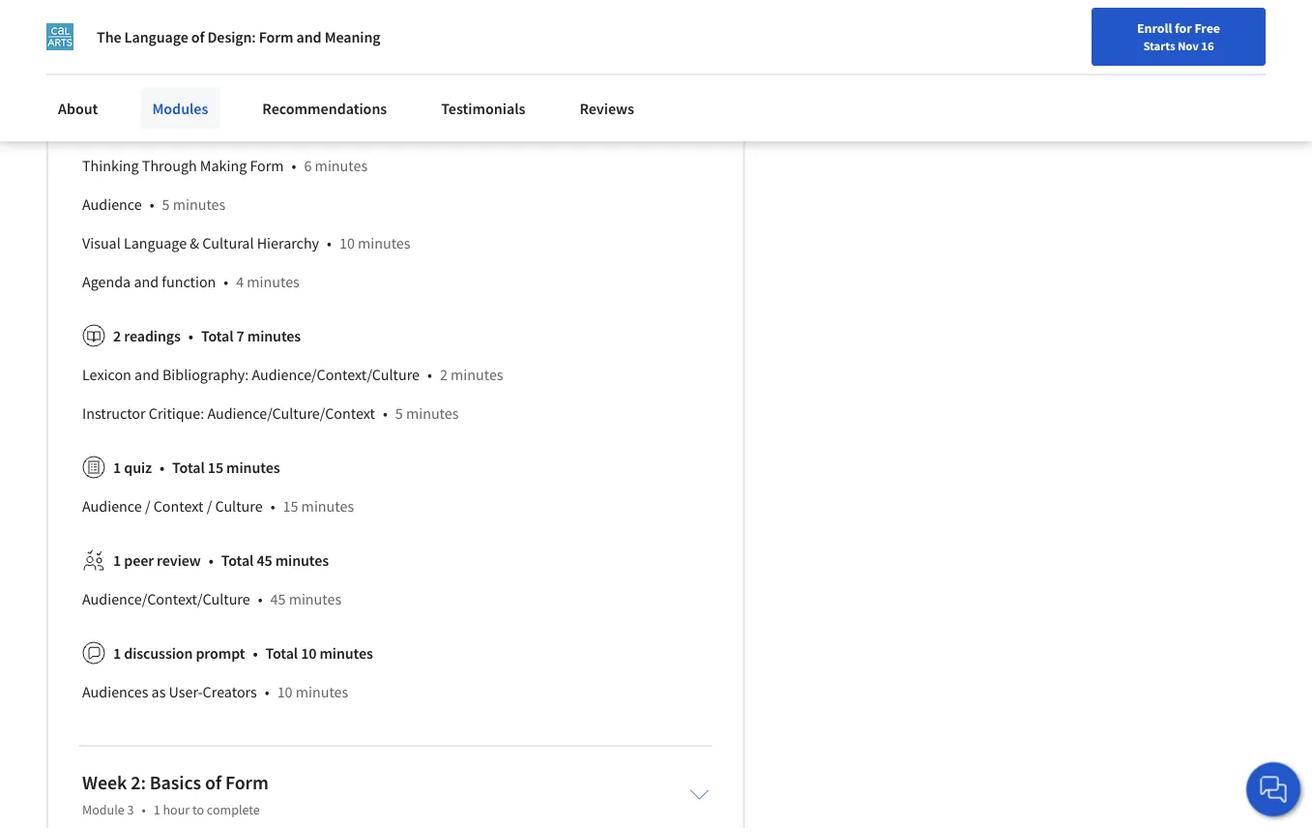 Task type: vqa. For each thing, say whether or not it's contained in the screenshot.
the topmost the 45
yes



Task type: locate. For each thing, give the bounding box(es) containing it.
design:
[[207, 27, 256, 46]]

0 vertical spatial 15
[[208, 458, 223, 477]]

total right prompt
[[266, 643, 298, 663]]

form
[[259, 27, 294, 46], [250, 156, 284, 175], [225, 771, 269, 795]]

/
[[145, 496, 150, 516], [207, 496, 212, 516]]

meaning
[[325, 27, 381, 46]]

1 quiz
[[113, 458, 152, 477]]

show notifications image
[[1107, 24, 1130, 47]]

None search field
[[276, 12, 556, 51]]

and for agenda and function • 4 minutes
[[134, 272, 159, 291]]

of left design:
[[191, 27, 204, 46]]

total up audience/context/culture • 45 minutes
[[221, 551, 254, 570]]

1 vertical spatial module
[[492, 117, 543, 137]]

1 left quiz
[[113, 458, 121, 477]]

2 vertical spatial 10
[[277, 682, 293, 702]]

form left 6
[[250, 156, 284, 175]]

1 horizontal spatial 15
[[283, 496, 298, 516]]

28
[[223, 79, 238, 98]]

form right design:
[[259, 27, 294, 46]]

0 vertical spatial 5
[[113, 79, 121, 98]]

1 for 1 peer review
[[113, 551, 121, 570]]

audience/context/culture
[[170, 117, 338, 137], [252, 365, 420, 384], [82, 589, 250, 609]]

the language of design: form and meaning
[[97, 27, 381, 46]]

form inside "week 2: basics of form module 3 • 1 hour to complete"
[[225, 771, 269, 795]]

cultural
[[202, 233, 254, 253]]

0 vertical spatial language
[[124, 27, 188, 46]]

review
[[157, 551, 201, 570]]

hour
[[163, 801, 190, 819]]

/ left culture
[[207, 496, 212, 516]]

•
[[175, 79, 180, 98], [292, 156, 296, 175], [150, 195, 154, 214], [327, 233, 332, 253], [224, 272, 228, 291], [188, 326, 193, 346], [428, 365, 432, 384], [383, 404, 388, 423], [160, 458, 165, 477], [270, 496, 275, 516], [209, 551, 214, 570], [258, 589, 263, 609], [253, 643, 258, 663], [265, 682, 270, 702], [142, 801, 146, 819]]

reviews
[[580, 99, 635, 118]]

introduction:
[[82, 117, 167, 137]]

• total 15 minutes
[[160, 458, 280, 477]]

• total 45 minutes
[[209, 551, 329, 570]]

1 audience from the top
[[82, 195, 142, 214]]

2 vertical spatial audience/context/culture
[[82, 589, 250, 609]]

1 vertical spatial 2
[[440, 365, 448, 384]]

1 vertical spatial 45
[[270, 589, 286, 609]]

10 down • total 10 minutes on the bottom left of page
[[277, 682, 293, 702]]

0 horizontal spatial 2
[[113, 326, 121, 346]]

1 left the peer
[[113, 551, 121, 570]]

2
[[113, 326, 121, 346], [440, 365, 448, 384]]

1 vertical spatial 10
[[301, 643, 317, 663]]

10 right hierarchy
[[339, 233, 355, 253]]

creators
[[203, 682, 257, 702]]

audience/context/culture down 1 peer review
[[82, 589, 250, 609]]

about link
[[46, 87, 110, 130]]

/ left context
[[145, 496, 150, 516]]

total for total 15 minutes
[[172, 458, 205, 477]]

1 vertical spatial of
[[205, 771, 222, 795]]

6
[[304, 156, 312, 175]]

1 vertical spatial 5
[[162, 195, 170, 214]]

week
[[82, 771, 127, 795]]

0 horizontal spatial 15
[[208, 458, 223, 477]]

audience down 1 quiz
[[82, 496, 142, 516]]

1 left hour
[[153, 801, 160, 819]]

15
[[208, 458, 223, 477], [283, 496, 298, 516]]

and right agenda
[[134, 272, 159, 291]]

about
[[161, 23, 196, 41]]

form up complete
[[225, 771, 269, 795]]

0 horizontal spatial /
[[145, 496, 150, 516]]

4
[[236, 272, 244, 291]]

0 horizontal spatial 5
[[113, 79, 121, 98]]

total left 7
[[201, 326, 234, 346]]

1 horizontal spatial /
[[207, 496, 212, 516]]

language inside hide info about module content region
[[124, 233, 187, 253]]

total up context
[[172, 458, 205, 477]]

1 vertical spatial audience
[[82, 496, 142, 516]]

module right about
[[198, 23, 243, 41]]

form for of
[[225, 771, 269, 795]]

5
[[113, 79, 121, 98], [162, 195, 170, 214], [395, 404, 403, 423]]

1 left "minute"
[[359, 117, 366, 137]]

of inside "week 2: basics of form module 3 • 1 hour to complete"
[[205, 771, 222, 795]]

• total 10 minutes
[[253, 643, 373, 663]]

menu item
[[962, 19, 1086, 82]]

lexicon and bibliography: audience/context/culture • 2 minutes
[[82, 365, 504, 384]]

audience/culture/context
[[207, 404, 375, 423]]

module right preview on the left top of the page
[[492, 117, 543, 137]]

1
[[359, 117, 366, 137], [113, 458, 121, 477], [113, 551, 121, 570], [113, 643, 121, 663], [153, 801, 160, 819]]

of up complete
[[205, 771, 222, 795]]

1 for 1 discussion prompt
[[113, 643, 121, 663]]

context
[[154, 496, 204, 516]]

1 horizontal spatial 2
[[440, 365, 448, 384]]

module
[[198, 23, 243, 41], [492, 117, 543, 137]]

preview
[[436, 117, 489, 137]]

hide info about module content region
[[82, 61, 709, 719]]

1 vertical spatial form
[[250, 156, 284, 175]]

audience down thinking
[[82, 195, 142, 214]]

0 horizontal spatial module
[[198, 23, 243, 41]]

2 vertical spatial 5
[[395, 404, 403, 423]]

1 vertical spatial and
[[134, 272, 159, 291]]

15 right culture
[[283, 496, 298, 516]]

1 horizontal spatial module
[[492, 117, 543, 137]]

0 vertical spatial module
[[198, 23, 243, 41]]

agenda and function • 4 minutes
[[82, 272, 300, 291]]

0 vertical spatial and
[[297, 27, 322, 46]]

1 peer review
[[113, 551, 201, 570]]

and down "2 readings"
[[135, 365, 159, 384]]

0 vertical spatial audience
[[82, 195, 142, 214]]

critique:
[[149, 404, 204, 423]]

15 up "audience / context / culture • 15 minutes"
[[208, 458, 223, 477]]

total
[[187, 79, 220, 98], [201, 326, 234, 346], [172, 458, 205, 477], [221, 551, 254, 570], [266, 643, 298, 663]]

2 audience from the top
[[82, 496, 142, 516]]

prompt
[[196, 643, 245, 663]]

language
[[124, 27, 188, 46], [124, 233, 187, 253]]

language for &
[[124, 233, 187, 253]]

1 horizontal spatial 10
[[301, 643, 317, 663]]

and
[[297, 27, 322, 46], [134, 272, 159, 291], [135, 365, 159, 384]]

2 vertical spatial form
[[225, 771, 269, 795]]

discussion
[[124, 643, 193, 663]]

hide
[[105, 23, 133, 41]]

visual language & cultural hierarchy • 10 minutes
[[82, 233, 411, 253]]

45 down culture
[[257, 551, 272, 570]]

audience
[[82, 195, 142, 214], [82, 496, 142, 516]]

1 vertical spatial language
[[124, 233, 187, 253]]

0 vertical spatial 45
[[257, 551, 272, 570]]

of
[[191, 27, 204, 46], [205, 771, 222, 795]]

module inside "dropdown button"
[[198, 23, 243, 41]]

1 vertical spatial audience/context/culture
[[252, 365, 420, 384]]

recommendations link
[[251, 87, 399, 130]]

0 vertical spatial form
[[259, 27, 294, 46]]

audience/context/culture up audience/culture/context
[[252, 365, 420, 384]]

making
[[200, 156, 247, 175]]

45 down • total 45 minutes
[[270, 589, 286, 609]]

10
[[339, 233, 355, 253], [301, 643, 317, 663], [277, 682, 293, 702]]

10 right prompt
[[301, 643, 317, 663]]

2 horizontal spatial 10
[[339, 233, 355, 253]]

preview module
[[436, 117, 543, 137]]

and right content
[[297, 27, 322, 46]]

introduction: audience/context/culture
[[82, 117, 338, 137]]

to
[[192, 801, 204, 819]]

1 up audiences
[[113, 643, 121, 663]]

week 2: basics of form module 3 • 1 hour to complete
[[82, 771, 269, 819]]

lexicon
[[82, 365, 131, 384]]

2 horizontal spatial 5
[[395, 404, 403, 423]]

3
[[127, 801, 134, 819]]

16
[[1202, 38, 1215, 53]]

instructor
[[82, 404, 146, 423]]

the
[[97, 27, 121, 46]]

audience/context/culture down 28 in the top of the page
[[170, 117, 338, 137]]

minutes
[[241, 79, 295, 98], [315, 156, 368, 175], [173, 195, 226, 214], [358, 233, 411, 253], [247, 272, 300, 291], [247, 326, 301, 346], [451, 365, 504, 384], [406, 404, 459, 423], [226, 458, 280, 477], [301, 496, 354, 516], [275, 551, 329, 570], [289, 589, 342, 609], [320, 643, 373, 663], [296, 682, 348, 702]]

2 vertical spatial and
[[135, 365, 159, 384]]



Task type: describe. For each thing, give the bounding box(es) containing it.
1 / from the left
[[145, 496, 150, 516]]

preview module link
[[436, 117, 543, 137]]

enroll for free starts nov 16
[[1138, 19, 1221, 53]]

audience/context/culture • 45 minutes
[[82, 589, 342, 609]]

1 inside "week 2: basics of form module 3 • 1 hour to complete"
[[153, 801, 160, 819]]

audience for audience / context / culture
[[82, 496, 142, 516]]

peer
[[124, 551, 154, 570]]

audience / context / culture • 15 minutes
[[82, 496, 354, 516]]

1 minute
[[359, 117, 416, 137]]

california institute of the arts image
[[46, 23, 74, 50]]

videos
[[124, 79, 167, 98]]

nov
[[1178, 38, 1199, 53]]

0 vertical spatial 10
[[339, 233, 355, 253]]

1 vertical spatial 15
[[283, 496, 298, 516]]

total left 28 in the top of the page
[[187, 79, 220, 98]]

reviews link
[[568, 87, 646, 130]]

recommendations
[[262, 99, 387, 118]]

minute
[[369, 117, 416, 137]]

modules link
[[141, 87, 220, 130]]

thinking through making form • 6 minutes
[[82, 156, 368, 175]]

0 vertical spatial 2
[[113, 326, 121, 346]]

hide info about module content
[[105, 23, 291, 41]]

2:
[[131, 771, 146, 795]]

and for lexicon and bibliography: audience/context/culture • 2 minutes
[[135, 365, 159, 384]]

&
[[190, 233, 199, 253]]

module inside region
[[492, 117, 543, 137]]

info
[[135, 23, 158, 41]]

language for of
[[124, 27, 188, 46]]

0 vertical spatial of
[[191, 27, 204, 46]]

instructor critique: audience/culture/context • 5 minutes
[[82, 404, 459, 423]]

0 vertical spatial audience/context/culture
[[170, 117, 338, 137]]

form for design:
[[259, 27, 294, 46]]

• inside "week 2: basics of form module 3 • 1 hour to complete"
[[142, 801, 146, 819]]

testimonials
[[441, 99, 526, 118]]

bibliography:
[[162, 365, 249, 384]]

through
[[142, 156, 197, 175]]

complete
[[207, 801, 260, 819]]

0 horizontal spatial 10
[[277, 682, 293, 702]]

1 horizontal spatial 5
[[162, 195, 170, 214]]

coursera image
[[23, 16, 146, 47]]

module
[[82, 801, 124, 819]]

audiences as user-creators • 10 minutes
[[82, 682, 348, 702]]

quiz
[[124, 458, 152, 477]]

culture
[[215, 496, 263, 516]]

chat with us image
[[1258, 774, 1289, 805]]

7
[[237, 326, 244, 346]]

5 videos • total 28 minutes
[[113, 79, 295, 98]]

modules
[[152, 99, 208, 118]]

testimonials link
[[430, 87, 537, 130]]

as
[[151, 682, 166, 702]]

visual
[[82, 233, 121, 253]]

total for total 45 minutes
[[221, 551, 254, 570]]

total for total 10 minutes
[[266, 643, 298, 663]]

function
[[162, 272, 216, 291]]

info about module content element
[[74, 7, 709, 719]]

user-
[[169, 682, 203, 702]]

agenda
[[82, 272, 131, 291]]

audience • 5 minutes
[[82, 195, 226, 214]]

1 for 1 quiz
[[113, 458, 121, 477]]

1 for 1 minute
[[359, 117, 366, 137]]

starts
[[1144, 38, 1176, 53]]

readings
[[124, 326, 181, 346]]

basics
[[150, 771, 201, 795]]

for
[[1175, 19, 1192, 37]]

thinking
[[82, 156, 139, 175]]

free
[[1195, 19, 1221, 37]]

audience for audience
[[82, 195, 142, 214]]

enroll
[[1138, 19, 1173, 37]]

hide info about module content button
[[74, 15, 299, 50]]

2 readings
[[113, 326, 181, 346]]

content
[[246, 23, 291, 41]]

hierarchy
[[257, 233, 319, 253]]

form inside hide info about module content region
[[250, 156, 284, 175]]

45 for •
[[270, 589, 286, 609]]

1 discussion prompt
[[113, 643, 245, 663]]

total for total 7 minutes
[[201, 326, 234, 346]]

about
[[58, 99, 98, 118]]

• total 7 minutes
[[188, 326, 301, 346]]

2 / from the left
[[207, 496, 212, 516]]

audiences
[[82, 682, 148, 702]]

45 for total
[[257, 551, 272, 570]]



